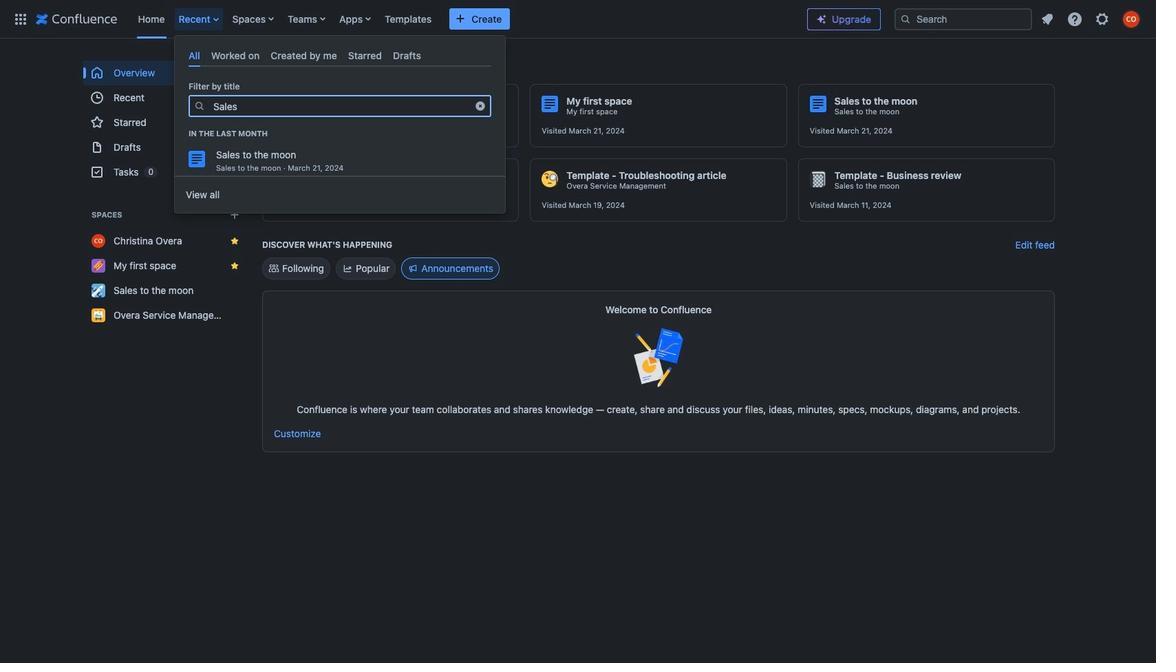 Task type: locate. For each thing, give the bounding box(es) containing it.
list item
[[175, 0, 224, 38]]

notification icon image
[[1040, 11, 1056, 27]]

list for 'premium' icon on the top right
[[1035, 7, 1148, 31]]

:face_with_monocle: image
[[542, 171, 559, 187], [542, 171, 559, 187]]

settings icon image
[[1095, 11, 1111, 27]]

unstar this space image
[[229, 260, 240, 271]]

list for appswitcher icon
[[131, 0, 797, 38]]

0 horizontal spatial list
[[131, 0, 797, 38]]

None search field
[[895, 8, 1033, 30]]

banner
[[0, 0, 1157, 41]]

1 horizontal spatial list
[[1035, 7, 1148, 31]]

group
[[83, 61, 249, 185]]

:notebook: image
[[810, 171, 827, 187]]

:notebook: image
[[810, 171, 827, 187]]

confluence image
[[36, 11, 117, 27], [36, 11, 117, 27]]

list
[[131, 0, 797, 38], [1035, 7, 1148, 31]]

Search field
[[895, 8, 1033, 30]]

None text field
[[209, 97, 471, 116]]

tab list
[[183, 44, 497, 67]]



Task type: vqa. For each thing, say whether or not it's contained in the screenshot.
"Unstar this space" image
yes



Task type: describe. For each thing, give the bounding box(es) containing it.
appswitcher icon image
[[12, 11, 29, 27]]

create a space image
[[227, 207, 243, 223]]

unstar this space image
[[229, 235, 240, 246]]

clear search field image
[[475, 101, 486, 112]]

global element
[[8, 0, 797, 38]]

premium image
[[817, 14, 828, 25]]

search image
[[901, 13, 912, 24]]

help icon image
[[1067, 11, 1084, 27]]



